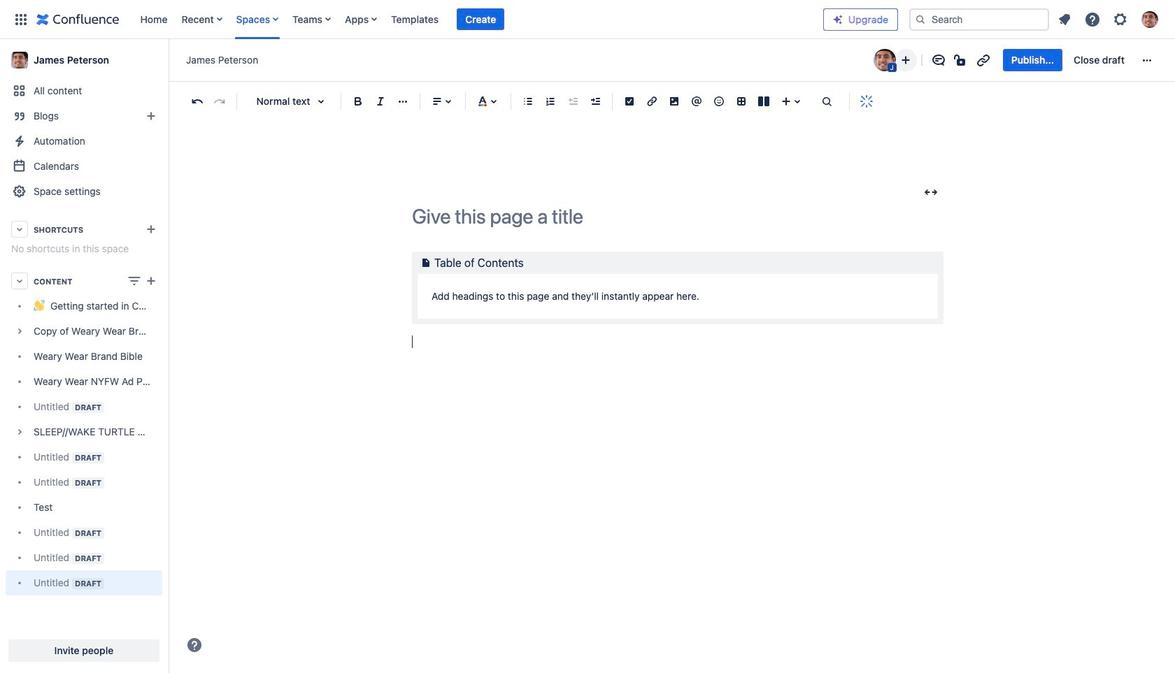 Task type: locate. For each thing, give the bounding box(es) containing it.
no restrictions image
[[953, 52, 969, 69]]

add image, video, or file image
[[666, 93, 683, 110]]

space element
[[0, 39, 168, 674]]

1 horizontal spatial list
[[1052, 7, 1167, 32]]

None search field
[[909, 8, 1049, 30]]

indent tab image
[[587, 93, 604, 110]]

global element
[[8, 0, 823, 39]]

change view image
[[126, 273, 143, 290]]

create a page image
[[143, 273, 160, 290]]

0 horizontal spatial list
[[133, 0, 823, 39]]

mention @ image
[[688, 93, 705, 110]]

banner
[[0, 0, 1175, 39]]

confluence image
[[36, 11, 119, 28], [36, 11, 119, 28]]

notification icon image
[[1056, 11, 1073, 28]]

bullet list ⌘⇧8 image
[[520, 93, 537, 110]]

undo ⌘z image
[[189, 93, 206, 110]]

list
[[133, 0, 823, 39], [1052, 7, 1167, 32]]

comment icon image
[[930, 52, 947, 69]]

group
[[1003, 49, 1133, 71]]

settings icon image
[[1112, 11, 1129, 28]]

copy link image
[[975, 52, 992, 69]]

make page full-width image
[[923, 184, 940, 201]]

tree
[[6, 294, 162, 596]]

more image
[[1139, 52, 1156, 69]]

tree inside space element
[[6, 294, 162, 596]]

layouts image
[[756, 93, 772, 110]]

align left image
[[429, 93, 446, 110]]

list item
[[457, 8, 505, 30]]

list formating group
[[517, 90, 607, 113]]

list for appswitcher icon at the top
[[133, 0, 823, 39]]

your profile and preferences image
[[1142, 11, 1159, 28]]

Give this page a title text field
[[412, 205, 944, 228]]

find and replace image
[[819, 93, 835, 110]]

action item [] image
[[621, 93, 638, 110]]



Task type: describe. For each thing, give the bounding box(es) containing it.
collapse sidebar image
[[153, 46, 183, 74]]

outdent ⇧tab image
[[565, 93, 581, 110]]

invite to edit image
[[897, 52, 914, 69]]

help image
[[186, 637, 203, 654]]

list item inside global element
[[457, 8, 505, 30]]

numbered list ⌘⇧7 image
[[542, 93, 559, 110]]

premium image
[[833, 14, 844, 25]]

table ⇧⌥t image
[[733, 93, 750, 110]]

search image
[[915, 14, 926, 25]]

add shortcut image
[[143, 221, 160, 238]]

more formatting image
[[395, 93, 411, 110]]

Main content area, start typing to enter text. text field
[[412, 252, 944, 352]]

table of contents image
[[418, 255, 434, 271]]

link ⌘k image
[[644, 93, 660, 110]]

bold ⌘b image
[[350, 93, 367, 110]]

redo ⌘⇧z image
[[211, 93, 228, 110]]

Search field
[[909, 8, 1049, 30]]

text formatting group
[[347, 90, 414, 113]]

help icon image
[[1084, 11, 1101, 28]]

italic ⌘i image
[[372, 93, 389, 110]]

emoji : image
[[711, 93, 728, 110]]

appswitcher icon image
[[13, 11, 29, 28]]

list for premium image
[[1052, 7, 1167, 32]]

create a blog image
[[143, 108, 160, 125]]



Task type: vqa. For each thing, say whether or not it's contained in the screenshot.
tab list containing Board
no



